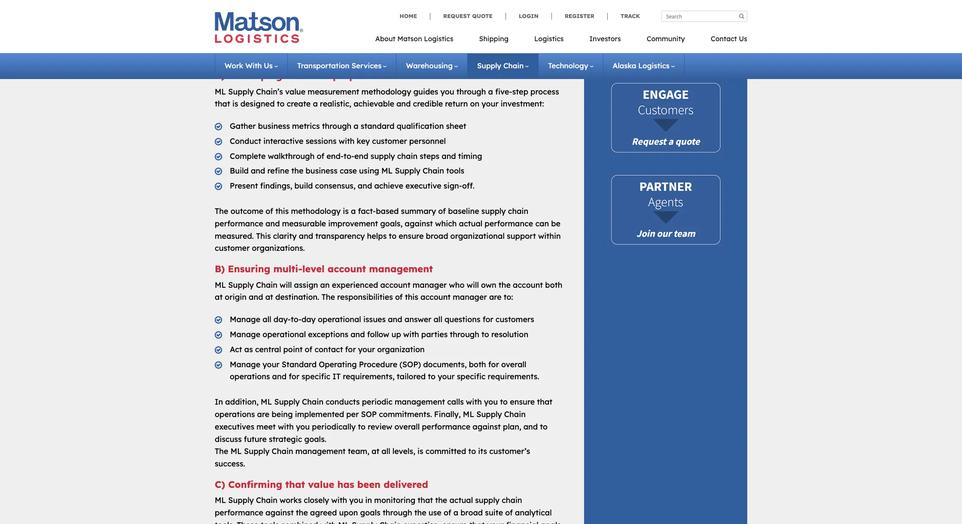 Task type: vqa. For each thing, say whether or not it's contained in the screenshot.
leading
no



Task type: locate. For each thing, give the bounding box(es) containing it.
0 vertical spatial real
[[269, 13, 283, 23]]

us
[[739, 34, 748, 43], [264, 61, 273, 70]]

supply up work
[[228, 50, 254, 60]]

0 vertical spatial to-
[[344, 151, 355, 161]]

us inside contact us link
[[739, 34, 748, 43]]

value
[[304, 70, 330, 82], [285, 87, 306, 96], [308, 479, 334, 491]]

your right on
[[482, 99, 499, 109]]

process
[[531, 87, 559, 96]]

supply up organizational in the top of the page
[[482, 206, 506, 216]]

works
[[280, 496, 302, 506]]

point
[[283, 345, 303, 354]]

1 horizontal spatial logistics
[[535, 34, 564, 43]]

ml down calls
[[463, 410, 474, 419]]

1 horizontal spatial against
[[405, 219, 433, 229]]

1 horizontal spatial are
[[489, 292, 502, 302]]

2 horizontal spatial at
[[372, 447, 380, 457]]

0 horizontal spatial us
[[264, 61, 273, 70]]

value for measurement
[[285, 87, 306, 96]]

team,
[[348, 447, 370, 457]]

0 vertical spatial tools
[[447, 166, 465, 176]]

value inside the ml supply chain's value measurement methodology guides you through a five-step process that is designed to create a realistic, achievable and credible return on your investment:
[[285, 87, 306, 96]]

0 horizontal spatial operational
[[263, 330, 306, 339]]

transparency
[[316, 231, 365, 241]]

0 horizontal spatial specific
[[302, 372, 330, 382]]

and down measurable
[[299, 231, 313, 241]]

and inside ml supply chain will assign an experienced account manager who will own the account both at origin and at destination. the responsibilities of this account manager are to:
[[249, 292, 263, 302]]

chain inside the outcome of this methodology is a fact-based summary of baseline supply chain performance and measurable improvement goals, against which actual performance can be measured. this clarity and transparency helps to ensure broad organizational support within customer organizations.
[[508, 206, 529, 216]]

0 vertical spatial customer
[[372, 136, 407, 146]]

is left designed
[[232, 99, 238, 109]]

supply inside the outcome of this methodology is a fact-based summary of baseline supply chain performance and measurable improvement goals, against which actual performance can be measured. this clarity and transparency helps to ensure broad organizational support within customer organizations.
[[482, 206, 506, 216]]

logistics down community link
[[639, 61, 670, 70]]

through
[[457, 87, 486, 96], [322, 121, 352, 131], [450, 330, 480, 339], [383, 508, 412, 518]]

0 horizontal spatial will
[[280, 280, 292, 290]]

and down using
[[358, 181, 372, 191]]

designed
[[240, 99, 275, 109]]

broad inside the outcome of this methodology is a fact-based summary of baseline supply chain performance and measurable improvement goals, against which actual performance can be measured. this clarity and transparency helps to ensure broad organizational support within customer organizations.
[[426, 231, 448, 241]]

0 vertical spatial operations
[[230, 372, 270, 382]]

level
[[303, 263, 325, 275]]

against inside the outcome of this methodology is a fact-based summary of baseline supply chain performance and measurable improvement goals, against which actual performance can be measured. this clarity and transparency helps to ensure broad organizational support within customer organizations.
[[405, 219, 433, 229]]

1 vertical spatial ensure
[[510, 397, 535, 407]]

the down discuss
[[215, 447, 228, 457]]

1 vertical spatial manage
[[230, 330, 261, 339]]

c) confirming that value has been delivered
[[215, 479, 428, 491]]

0 horizontal spatial to-
[[291, 315, 302, 325]]

ml inside ml supply chain will assign an experienced account manager who will own the account both at origin and at destination. the responsibilities of this account manager are to:
[[215, 280, 226, 290]]

and up qualification
[[397, 99, 411, 109]]

account up responsibilities
[[380, 280, 411, 290]]

logistics inside logistics link
[[535, 34, 564, 43]]

3 manage from the top
[[230, 360, 261, 369]]

0 vertical spatial this
[[275, 206, 289, 216]]

manage inside manage your standard operating procedure (sop) documents, both for overall operations and for specific it requirements, tailored to your specific requirements.
[[230, 360, 261, 369]]

combined
[[281, 520, 318, 524]]

best
[[329, 50, 346, 60]]

of right point
[[305, 345, 313, 354]]

1 vertical spatial against
[[473, 422, 501, 432]]

0 vertical spatial broad
[[426, 231, 448, 241]]

2 vertical spatial manage
[[230, 360, 261, 369]]

1 vertical spatial credible
[[491, 50, 520, 60]]

contact us image
[[608, 80, 724, 156]]

overall up requirements.
[[501, 360, 527, 369]]

2 manage from the top
[[230, 330, 261, 339]]

2 horizontal spatial against
[[473, 422, 501, 432]]

home link
[[400, 12, 430, 20]]

the inside the outcome of this methodology is a fact-based summary of baseline supply chain performance and measurable improvement goals, against which actual performance can be measured. this clarity and transparency helps to ensure broad organizational support within customer organizations.
[[215, 206, 228, 216]]

0 vertical spatial ensure
[[399, 231, 424, 241]]

will left own
[[467, 280, 479, 290]]

through up on
[[457, 87, 486, 96]]

2 vertical spatial credible
[[413, 99, 443, 109]]

a inside the outcome of this methodology is a fact-based summary of baseline supply chain performance and measurable improvement goals, against which actual performance can be measured. this clarity and transparency helps to ensure broad organizational support within customer organizations.
[[351, 206, 356, 216]]

2 specific from the left
[[457, 372, 486, 382]]

value up create
[[285, 87, 306, 96]]

and inside the ml supply chain's value measurement methodology guides you through a five-step process that is designed to create a realistic, achievable and credible return on your investment:
[[397, 99, 411, 109]]

questions
[[445, 315, 481, 325]]

supply inside ml supply chain works closely with you in monitoring that the actual supply chain performance against the agreed upon goals through the use of a broad suite of analytical tools. these tools combined with ml supply chain expertise, ensure that your financial goa
[[475, 496, 500, 506]]

0 horizontal spatial logistics
[[424, 34, 454, 43]]

operations
[[230, 372, 270, 382], [215, 410, 255, 419]]

transportation services
[[297, 61, 382, 70]]

broad down which
[[426, 231, 448, 241]]

actual inside the outcome of this methodology is a fact-based summary of baseline supply chain performance and measurable improvement goals, against which actual performance can be measured. this clarity and transparency helps to ensure broad organizational support within customer organizations.
[[459, 219, 483, 229]]

developing
[[228, 70, 282, 82]]

1 horizontal spatial credible
[[413, 99, 443, 109]]

all up parties
[[434, 315, 443, 325]]

chain down three best practices
[[256, 50, 278, 60]]

your down documents,
[[438, 372, 455, 382]]

1 vertical spatial actual
[[450, 496, 473, 506]]

all left levels,
[[382, 447, 391, 457]]

of left end-
[[317, 151, 325, 161]]

customer down measured.
[[215, 243, 250, 253]]

0 horizontal spatial ensure
[[399, 231, 424, 241]]

against up its
[[473, 422, 501, 432]]

the outcome of this methodology is a fact-based summary of baseline supply chain performance and measurable improvement goals, against which actual performance can be measured. this clarity and transparency helps to ensure broad organizational support within customer organizations.
[[215, 206, 561, 253]]

supply up executive
[[395, 166, 421, 176]]

methodology inside the outcome of this methodology is a fact-based summary of baseline supply chain performance and measurable improvement goals, against which actual performance can be measured. this clarity and transparency helps to ensure broad organizational support within customer organizations.
[[291, 206, 341, 216]]

to:
[[504, 292, 513, 302]]

login
[[519, 12, 539, 19]]

0 vertical spatial overall
[[501, 360, 527, 369]]

personnel
[[409, 136, 446, 146]]

0 vertical spatial actual
[[459, 219, 483, 229]]

0 vertical spatial against
[[405, 219, 433, 229]]

customer
[[372, 136, 407, 146], [215, 243, 250, 253]]

all inside in addition, ml supply chain conducts periodic management calls with you to ensure that operations are being implemented per sop commitments. finally, ml supply chain executives meet with you periodically to review overall performance against plan, and to discuss future strategic goals. the ml supply chain management team, at all levels, is committed to its customer's success.
[[382, 447, 391, 457]]

0 horizontal spatial against
[[266, 508, 294, 518]]

0 horizontal spatial business
[[258, 121, 290, 131]]

suite
[[485, 508, 503, 518]]

tools up sign-
[[447, 166, 465, 176]]

analytical
[[515, 508, 552, 518]]

chain down goals on the left
[[380, 520, 401, 524]]

the result is a real and credible vision for your supply chain with a bottom line impact.
[[215, 13, 537, 23]]

you up return
[[441, 87, 455, 96]]

to inside manage your standard operating procedure (sop) documents, both for overall operations and for specific it requirements, tailored to your specific requirements.
[[428, 372, 436, 382]]

management up commitments.
[[395, 397, 445, 407]]

0 vertical spatial are
[[489, 292, 502, 302]]

customer down the standard
[[372, 136, 407, 146]]

and inside in addition, ml supply chain conducts periodic management calls with you to ensure that operations are being implemented per sop commitments. finally, ml supply chain executives meet with you periodically to review overall performance against plan, and to discuss future strategic goals. the ml supply chain management team, at all levels, is committed to its customer's success.
[[524, 422, 538, 432]]

at left origin
[[215, 292, 223, 302]]

the inside in addition, ml supply chain conducts periodic management calls with you to ensure that operations are being implemented per sop commitments. finally, ml supply chain executives meet with you periodically to review overall performance against plan, and to discuss future strategic goals. the ml supply chain management team, at all levels, is committed to its customer's success.
[[215, 447, 228, 457]]

contact
[[315, 345, 343, 354]]

is inside in addition, ml supply chain conducts periodic management calls with you to ensure that operations are being implemented per sop commitments. finally, ml supply chain executives meet with you periodically to review overall performance against plan, and to discuss future strategic goals. the ml supply chain management team, at all levels, is committed to its customer's success.
[[418, 447, 424, 457]]

supply inside ml supply chain will assign an experienced account manager who will own the account both at origin and at destination. the responsibilities of this account manager are to:
[[228, 280, 254, 290]]

1 horizontal spatial this
[[405, 292, 419, 302]]

credible
[[302, 13, 332, 23], [491, 50, 520, 60], [413, 99, 443, 109]]

to left resolution
[[482, 330, 489, 339]]

2 horizontal spatial all
[[434, 315, 443, 325]]

1 horizontal spatial specific
[[457, 372, 486, 382]]

0 horizontal spatial broad
[[426, 231, 448, 241]]

0 vertical spatial methodology
[[362, 87, 411, 96]]

own
[[481, 280, 497, 290]]

of inside ml supply chain will assign an experienced account manager who will own the account both at origin and at destination. the responsibilities of this account manager are to:
[[395, 292, 403, 302]]

case
[[340, 166, 357, 176]]

0 vertical spatial manager
[[413, 280, 447, 290]]

1 horizontal spatial business
[[306, 166, 338, 176]]

1 horizontal spatial to-
[[344, 151, 355, 161]]

1 horizontal spatial broad
[[461, 508, 483, 518]]

value down the three
[[304, 70, 330, 82]]

manager down "who"
[[453, 292, 487, 302]]

0 horizontal spatial are
[[257, 410, 270, 419]]

0 horizontal spatial at
[[215, 292, 223, 302]]

ensure inside ml supply chain works closely with you in monitoring that the actual supply chain performance against the agreed upon goals through the use of a broad suite of analytical tools. these tools combined with ml supply chain expertise, ensure that your financial goa
[[442, 520, 467, 524]]

manage all day-to-day operational issues and answer all questions for customers
[[230, 315, 534, 325]]

both inside ml supply chain will assign an experienced account manager who will own the account both at origin and at destination. the responsibilities of this account manager are to:
[[545, 280, 563, 290]]

0 horizontal spatial customer
[[215, 243, 250, 253]]

ensure inside the outcome of this methodology is a fact-based summary of baseline supply chain performance and measurable improvement goals, against which actual performance can be measured. this clarity and transparency helps to ensure broad organizational support within customer organizations.
[[399, 231, 424, 241]]

periodically
[[312, 422, 356, 432]]

your up about
[[371, 13, 388, 23]]

1 horizontal spatial us
[[739, 34, 748, 43]]

supply up origin
[[228, 280, 254, 290]]

that
[[384, 50, 400, 60], [215, 99, 230, 109], [537, 397, 553, 407], [285, 479, 305, 491], [418, 496, 433, 506], [470, 520, 485, 524]]

1 vertical spatial operations
[[215, 410, 255, 419]]

0 vertical spatial us
[[739, 34, 748, 43]]

business down end-
[[306, 166, 338, 176]]

1 horizontal spatial manager
[[453, 292, 487, 302]]

strategic
[[269, 434, 302, 444]]

and inside manage your standard operating procedure (sop) documents, both for overall operations and for specific it requirements, tailored to your specific requirements.
[[272, 372, 287, 382]]

1 vertical spatial customer
[[215, 243, 250, 253]]

build
[[295, 181, 313, 191]]

supply up designed
[[228, 87, 254, 96]]

real up three best practices
[[269, 13, 283, 23]]

operations inside in addition, ml supply chain conducts periodic management calls with you to ensure that operations are being implemented per sop commitments. finally, ml supply chain executives meet with you periodically to review overall performance against plan, and to discuss future strategic goals. the ml supply chain management team, at all levels, is committed to its customer's success.
[[215, 410, 255, 419]]

1 horizontal spatial both
[[545, 280, 563, 290]]

1 vertical spatial tools
[[261, 520, 279, 524]]

1 horizontal spatial customer
[[372, 136, 407, 146]]

logistics up deliver
[[424, 34, 454, 43]]

1 horizontal spatial methodology
[[362, 87, 411, 96]]

procedure
[[359, 360, 398, 369]]

supply up suite
[[475, 496, 500, 506]]

1 horizontal spatial will
[[467, 280, 479, 290]]

0 horizontal spatial overall
[[395, 422, 420, 432]]

0 horizontal spatial methodology
[[291, 206, 341, 216]]

been
[[357, 479, 381, 491]]

1 vertical spatial both
[[469, 360, 486, 369]]

through down monitoring
[[383, 508, 412, 518]]

manage down as
[[230, 360, 261, 369]]

consensus,
[[315, 181, 356, 191]]

you up "goals."
[[296, 422, 310, 432]]

0 vertical spatial manage
[[230, 315, 261, 325]]

requirements,
[[343, 372, 395, 382]]

methodology
[[362, 87, 411, 96], [291, 206, 341, 216]]

1 horizontal spatial all
[[382, 447, 391, 457]]

with down the agreed
[[320, 520, 336, 524]]

b)
[[215, 263, 225, 275]]

1 vertical spatial are
[[257, 410, 270, 419]]

1 vertical spatial manager
[[453, 292, 487, 302]]

financial
[[506, 520, 539, 524]]

improvement
[[328, 219, 378, 229]]

act as central point of contact for your organization
[[230, 345, 425, 354]]

expertise,
[[403, 520, 440, 524]]

0 horizontal spatial credible
[[302, 13, 332, 23]]

overall
[[501, 360, 527, 369], [395, 422, 420, 432]]

1 vertical spatial this
[[405, 292, 419, 302]]

business
[[258, 121, 290, 131], [306, 166, 338, 176]]

customer inside the outcome of this methodology is a fact-based summary of baseline supply chain performance and measurable improvement goals, against which actual performance can be measured. this clarity and transparency helps to ensure broad organizational support within customer organizations.
[[215, 243, 250, 253]]

0 horizontal spatial tools
[[261, 520, 279, 524]]

request quote link
[[430, 12, 506, 20]]

supply
[[228, 50, 254, 60], [477, 61, 502, 70], [228, 87, 254, 96], [395, 166, 421, 176], [228, 280, 254, 290], [274, 397, 300, 407], [477, 410, 502, 419], [244, 447, 270, 457], [228, 496, 254, 506], [352, 520, 378, 524]]

account down "who"
[[421, 292, 451, 302]]

operations up 'executives'
[[215, 410, 255, 419]]

us right contact in the right of the page
[[739, 34, 748, 43]]

alaska
[[613, 61, 637, 70]]

a inside ml supply chain works closely with you in monitoring that the actual supply chain performance against the agreed upon goals through the use of a broad suite of analytical tools. these tools combined with ml supply chain expertise, ensure that your financial goa
[[454, 508, 459, 518]]

the down "an"
[[322, 292, 335, 302]]

will
[[280, 280, 292, 290], [467, 280, 479, 290]]

three best practices
[[215, 33, 313, 45]]

1 vertical spatial value
[[285, 87, 306, 96]]

goals,
[[380, 219, 403, 229]]

credible inside the ml supply chain's value measurement methodology guides you through a five-step process that is designed to create a realistic, achievable and credible return on your investment:
[[413, 99, 443, 109]]

technology link
[[548, 61, 594, 70]]

1 manage from the top
[[230, 315, 261, 325]]

1 horizontal spatial overall
[[501, 360, 527, 369]]

interactive
[[263, 136, 304, 146]]

None search field
[[662, 11, 748, 22]]

this up answer
[[405, 292, 419, 302]]

2 vertical spatial against
[[266, 508, 294, 518]]

manage up as
[[230, 330, 261, 339]]

is right levels,
[[418, 447, 424, 457]]

of up the manage all day-to-day operational issues and answer all questions for customers on the bottom of page
[[395, 292, 403, 302]]

tools inside ml supply chain works closely with you in monitoring that the actual supply chain performance against the agreed upon goals through the use of a broad suite of analytical tools. these tools combined with ml supply chain expertise, ensure that your financial goa
[[261, 520, 279, 524]]

2 vertical spatial ensure
[[442, 520, 467, 524]]

business up interactive
[[258, 121, 290, 131]]

assign
[[294, 280, 318, 290]]

work
[[225, 61, 243, 70]]

logistics up value:
[[535, 34, 564, 43]]

are
[[489, 292, 502, 302], [257, 410, 270, 419]]

to up "warehousing"
[[420, 50, 428, 60]]

manager
[[413, 280, 447, 290], [453, 292, 487, 302]]

1 vertical spatial methodology
[[291, 206, 341, 216]]

0 vertical spatial value
[[304, 70, 330, 82]]

management
[[369, 263, 433, 275], [395, 397, 445, 407], [296, 447, 346, 457]]

upon
[[339, 508, 358, 518]]

1 vertical spatial real
[[457, 50, 472, 60]]

chain inside ml supply chain will assign an experienced account manager who will own the account both at origin and at destination. the responsibilities of this account manager are to:
[[256, 280, 278, 290]]

and up this
[[266, 219, 280, 229]]

1 horizontal spatial ensure
[[442, 520, 467, 524]]

specific down documents,
[[457, 372, 486, 382]]

ml inside the ml supply chain's value measurement methodology guides you through a five-step process that is designed to create a realistic, achievable and credible return on your investment:
[[215, 87, 226, 96]]

with right up
[[403, 330, 419, 339]]

1 vertical spatial broad
[[461, 508, 483, 518]]

against down summary
[[405, 219, 433, 229]]

logistics inside about matson logistics link
[[424, 34, 454, 43]]

register
[[565, 12, 595, 19]]

performance inside in addition, ml supply chain conducts periodic management calls with you to ensure that operations are being implemented per sop commitments. finally, ml supply chain executives meet with you periodically to review overall performance against plan, and to discuss future strategic goals. the ml supply chain management team, at all levels, is committed to its customer's success.
[[422, 422, 471, 432]]

real right deliver
[[457, 50, 472, 60]]

matson logistics image
[[215, 12, 303, 43]]

present findings, build consensus, and achieve executive sign-off.
[[230, 181, 475, 191]]

chain inside ml supply chain works closely with you in monitoring that the actual supply chain performance against the agreed upon goals through the use of a broad suite of analytical tools. these tools combined with ml supply chain expertise, ensure that your financial goa
[[502, 496, 522, 506]]

realistic,
[[320, 99, 352, 109]]

to down chain's
[[277, 99, 285, 109]]

2 horizontal spatial ensure
[[510, 397, 535, 407]]

broad
[[426, 231, 448, 241], [461, 508, 483, 518]]

tools.
[[215, 520, 235, 524]]

manage
[[230, 315, 261, 325], [230, 330, 261, 339], [230, 360, 261, 369]]

2 vertical spatial value
[[308, 479, 334, 491]]

0 horizontal spatial this
[[275, 206, 289, 216]]

ml down a) at the left of page
[[215, 87, 226, 96]]

real
[[269, 13, 283, 23], [457, 50, 472, 60]]

about matson logistics
[[375, 34, 454, 43]]

0 vertical spatial management
[[369, 263, 433, 275]]

bottom
[[464, 13, 492, 23]]

0 horizontal spatial manager
[[413, 280, 447, 290]]

1 vertical spatial operational
[[263, 330, 306, 339]]

tools
[[447, 166, 465, 176], [261, 520, 279, 524]]

summary
[[401, 206, 436, 216]]

1 vertical spatial overall
[[395, 422, 420, 432]]

2 horizontal spatial logistics
[[639, 61, 670, 70]]

manage down origin
[[230, 315, 261, 325]]

the inside ml supply chain will assign an experienced account manager who will own the account both at origin and at destination. the responsibilities of this account manager are to:
[[499, 280, 511, 290]]

are inside in addition, ml supply chain conducts periodic management calls with you to ensure that operations are being implemented per sop commitments. finally, ml supply chain executives meet with you periodically to review overall performance against plan, and to discuss future strategic goals. the ml supply chain management team, at all levels, is committed to its customer's success.
[[257, 410, 270, 419]]

issues
[[363, 315, 386, 325]]

to inside the outcome of this methodology is a fact-based summary of baseline supply chain performance and measurable improvement goals, against which actual performance can be measured. this clarity and transparency helps to ensure broad organizational support within customer organizations.
[[389, 231, 397, 241]]

destination.
[[275, 292, 319, 302]]

request quote
[[443, 12, 493, 19]]

can
[[536, 219, 549, 229]]

to- down destination.
[[291, 315, 302, 325]]

Search search field
[[662, 11, 748, 22]]

up
[[392, 330, 401, 339]]

performance up measured.
[[215, 219, 263, 229]]

ml
[[215, 50, 226, 60], [215, 87, 226, 96], [382, 166, 393, 176], [215, 280, 226, 290], [261, 397, 272, 407], [463, 410, 474, 419], [231, 447, 242, 457], [215, 496, 226, 506], [338, 520, 350, 524]]

supply inside the ml supply chain's value measurement methodology guides you through a five-step process that is designed to create a realistic, achievable and credible return on your investment:
[[228, 87, 254, 96]]

ensure inside in addition, ml supply chain conducts periodic management calls with you to ensure that operations are being implemented per sop commitments. finally, ml supply chain executives meet with you periodically to review overall performance against plan, and to discuss future strategic goals. the ml supply chain management team, at all levels, is committed to its customer's success.
[[510, 397, 535, 407]]

agent service image
[[608, 172, 724, 246]]

at
[[215, 292, 223, 302], [265, 292, 273, 302], [372, 447, 380, 457]]

credible left vision
[[302, 13, 332, 23]]

you inside ml supply chain works closely with you in monitoring that the actual supply chain performance against the agreed upon goals through the use of a broad suite of analytical tools. these tools combined with ml supply chain expertise, ensure that your financial goa
[[349, 496, 363, 506]]

0 vertical spatial both
[[545, 280, 563, 290]]

chain down "ensuring"
[[256, 280, 278, 290]]

and down shipping link
[[474, 50, 488, 60]]

and down 'standard'
[[272, 372, 287, 382]]

0 horizontal spatial real
[[269, 13, 283, 23]]

0 horizontal spatial both
[[469, 360, 486, 369]]

methodology up achievable
[[362, 87, 411, 96]]

your down central
[[263, 360, 280, 369]]

operations inside manage your standard operating procedure (sop) documents, both for overall operations and for specific it requirements, tailored to your specific requirements.
[[230, 372, 270, 382]]

1 horizontal spatial operational
[[318, 315, 361, 325]]

addition,
[[225, 397, 259, 407]]



Task type: describe. For each thing, give the bounding box(es) containing it.
fact-
[[358, 206, 376, 216]]

supply down future
[[244, 447, 270, 457]]

ml up success.
[[231, 447, 242, 457]]

line
[[494, 13, 507, 23]]

for right questions
[[483, 315, 494, 325]]

performance up support
[[485, 219, 533, 229]]

review
[[368, 422, 393, 432]]

against inside in addition, ml supply chain conducts periodic management calls with you to ensure that operations are being implemented per sop commitments. finally, ml supply chain executives meet with you periodically to review overall performance against plan, and to discuss future strategic goals. the ml supply chain management team, at all levels, is committed to its customer's success.
[[473, 422, 501, 432]]

practices
[[348, 50, 382, 60]]

top menu navigation
[[375, 32, 748, 49]]

standard
[[282, 360, 317, 369]]

0 vertical spatial business
[[258, 121, 290, 131]]

baseline
[[448, 206, 479, 216]]

investors
[[590, 34, 621, 43]]

overall inside in addition, ml supply chain conducts periodic management calls with you to ensure that operations are being implemented per sop commitments. finally, ml supply chain executives meet with you periodically to review overall performance against plan, and to discuss future strategic goals. the ml supply chain management team, at all levels, is committed to its customer's success.
[[395, 422, 420, 432]]

contact
[[711, 34, 737, 43]]

to left its
[[469, 447, 476, 457]]

1 specific from the left
[[302, 372, 330, 382]]

has
[[338, 479, 354, 491]]

warehousing link
[[406, 61, 458, 70]]

goals
[[360, 508, 381, 518]]

create
[[287, 99, 311, 109]]

for up requirements.
[[489, 360, 499, 369]]

outcome
[[231, 206, 264, 216]]

value for proposition
[[304, 70, 330, 82]]

conducts
[[326, 397, 360, 407]]

with up the upon
[[331, 496, 347, 506]]

manage for manage all day-to-day operational issues and answer all questions for customers
[[230, 315, 261, 325]]

end
[[355, 151, 369, 161]]

quote
[[472, 12, 493, 19]]

of right suite
[[505, 508, 513, 518]]

is inside the ml supply chain's value measurement methodology guides you through a five-step process that is designed to create a realistic, achievable and credible return on your investment:
[[232, 99, 238, 109]]

carrier image
[[608, 0, 724, 63]]

0 vertical spatial credible
[[302, 13, 332, 23]]

technology
[[548, 61, 588, 70]]

based
[[376, 206, 399, 216]]

(sop)
[[400, 360, 421, 369]]

login link
[[506, 12, 552, 20]]

being
[[272, 410, 293, 419]]

1 horizontal spatial at
[[265, 292, 273, 302]]

finally,
[[434, 410, 461, 419]]

responsibilities
[[337, 292, 393, 302]]

impact.
[[509, 13, 537, 23]]

the up combined
[[296, 508, 308, 518]]

against inside ml supply chain works closely with you in monitoring that the actual supply chain performance against the agreed upon goals through the use of a broad suite of analytical tools. these tools combined with ml supply chain expertise, ensure that your financial goa
[[266, 508, 294, 518]]

a right create
[[313, 99, 318, 109]]

through inside ml supply chain works closely with you in monitoring that the actual supply chain performance against the agreed upon goals through the use of a broad suite of analytical tools. these tools combined with ml supply chain expertise, ensure that your financial goa
[[383, 508, 412, 518]]

alaska logistics
[[613, 61, 670, 70]]

request
[[443, 12, 471, 19]]

that inside in addition, ml supply chain conducts periodic management calls with you to ensure that operations are being implemented per sop commitments. finally, ml supply chain executives meet with you periodically to review overall performance against plan, and to discuss future strategic goals. the ml supply chain management team, at all levels, is committed to its customer's success.
[[537, 397, 553, 407]]

to inside the ml supply chain's value measurement methodology guides you through a five-step process that is designed to create a realistic, achievable and credible return on your investment:
[[277, 99, 285, 109]]

the down "utilizes"
[[285, 70, 301, 82]]

is inside the outcome of this methodology is a fact-based summary of baseline supply chain performance and measurable improvement goals, against which actual performance can be measured. this clarity and transparency helps to ensure broad organizational support within customer organizations.
[[343, 206, 349, 216]]

about matson logistics link
[[375, 32, 466, 49]]

a left five-
[[488, 87, 493, 96]]

supply chain
[[477, 61, 524, 70]]

chain's
[[256, 87, 283, 96]]

as
[[244, 345, 253, 354]]

resolution
[[492, 330, 529, 339]]

of up which
[[438, 206, 446, 216]]

overall inside manage your standard operating procedure (sop) documents, both for overall operations and for specific it requirements, tailored to your specific requirements.
[[501, 360, 527, 369]]

community link
[[634, 32, 698, 49]]

2 vertical spatial management
[[296, 447, 346, 457]]

proposition
[[333, 70, 388, 82]]

performance inside ml supply chain works closely with you in monitoring that the actual supply chain performance against the agreed upon goals through the use of a broad suite of analytical tools. these tools combined with ml supply chain expertise, ensure that your financial goa
[[215, 508, 263, 518]]

clarity
[[273, 231, 297, 241]]

this inside ml supply chain will assign an experienced account manager who will own the account both at origin and at destination. the responsibilities of this account manager are to:
[[405, 292, 419, 302]]

through up conduct interactive sessions with key customer personnel
[[322, 121, 352, 131]]

for down 'standard'
[[289, 372, 300, 382]]

actual inside ml supply chain works closely with you in monitoring that the actual supply chain performance against the agreed upon goals through the use of a broad suite of analytical tools. these tools combined with ml supply chain expertise, ensure that your financial goa
[[450, 496, 473, 506]]

sessions
[[306, 136, 337, 146]]

ml down c)
[[215, 496, 226, 506]]

deliver
[[430, 50, 455, 60]]

step
[[512, 87, 529, 96]]

chain up plan,
[[504, 410, 526, 419]]

tailored
[[397, 372, 426, 382]]

to up plan,
[[500, 397, 508, 407]]

home
[[400, 12, 417, 19]]

supply down shipping link
[[477, 61, 502, 70]]

methodology inside the ml supply chain's value measurement methodology guides you through a five-step process that is designed to create a realistic, achievable and credible return on your investment:
[[362, 87, 411, 96]]

services
[[352, 61, 382, 70]]

1 horizontal spatial real
[[457, 50, 472, 60]]

with right calls
[[466, 397, 482, 407]]

with left bottom
[[439, 13, 455, 23]]

through inside the ml supply chain's value measurement methodology guides you through a five-step process that is designed to create a realistic, achievable and credible return on your investment:
[[457, 87, 486, 96]]

walkthrough
[[268, 151, 315, 161]]

search image
[[739, 13, 745, 19]]

complete walkthrough of end-to-end supply chain steps and timing
[[230, 151, 482, 161]]

end-
[[327, 151, 344, 161]]

and down complete
[[251, 166, 265, 176]]

through down questions
[[450, 330, 480, 339]]

value for has
[[308, 479, 334, 491]]

your up procedure
[[358, 345, 375, 354]]

2 will from the left
[[467, 280, 479, 290]]

in addition, ml supply chain conducts periodic management calls with you to ensure that operations are being implemented per sop commitments. finally, ml supply chain executives meet with you periodically to review overall performance against plan, and to discuss future strategic goals. the ml supply chain management team, at all levels, is committed to its customer's success.
[[215, 397, 553, 469]]

with down gather business metrics through a standard qualification sheet
[[339, 136, 355, 146]]

documents,
[[423, 360, 467, 369]]

1 vertical spatial to-
[[291, 315, 302, 325]]

2 horizontal spatial credible
[[491, 50, 520, 60]]

that inside the ml supply chain's value measurement methodology guides you through a five-step process that is designed to create a realistic, achievable and credible return on your investment:
[[215, 99, 230, 109]]

1 horizontal spatial tools
[[447, 166, 465, 176]]

use
[[429, 508, 442, 518]]

both inside manage your standard operating procedure (sop) documents, both for overall operations and for specific it requirements, tailored to your specific requirements.
[[469, 360, 486, 369]]

present
[[230, 181, 258, 191]]

transportation services link
[[297, 61, 387, 70]]

with
[[245, 61, 262, 70]]

1 will from the left
[[280, 280, 292, 290]]

account up to:
[[513, 280, 543, 290]]

for up operating
[[345, 345, 356, 354]]

you inside the ml supply chain's value measurement methodology guides you through a five-step process that is designed to create a realistic, achievable and credible return on your investment:
[[441, 87, 455, 96]]

ensuring
[[228, 263, 270, 275]]

conduct interactive sessions with key customer personnel
[[230, 136, 446, 146]]

of right use
[[444, 508, 452, 518]]

follow
[[367, 330, 390, 339]]

ml supply chain's value measurement methodology guides you through a five-step process that is designed to create a realistic, achievable and credible return on your investment:
[[215, 87, 559, 109]]

are inside ml supply chain will assign an experienced account manager who will own the account both at origin and at destination. the responsibilities of this account manager are to:
[[489, 292, 502, 302]]

chain left 'steps' in the top left of the page
[[397, 151, 418, 161]]

parties
[[421, 330, 448, 339]]

chain up implemented
[[302, 397, 324, 407]]

metrics
[[292, 121, 320, 131]]

sheet
[[446, 121, 467, 131]]

0 horizontal spatial all
[[263, 315, 271, 325]]

community
[[647, 34, 685, 43]]

work with us link
[[225, 61, 278, 70]]

chain up about matson logistics link
[[416, 13, 437, 23]]

chain down 'steps' in the top left of the page
[[423, 166, 444, 176]]

chain down confirming
[[256, 496, 278, 506]]

and left "follow"
[[351, 330, 365, 339]]

the down walkthrough
[[291, 166, 304, 176]]

delivered
[[384, 479, 428, 491]]

using
[[359, 166, 379, 176]]

at inside in addition, ml supply chain conducts periodic management calls with you to ensure that operations are being implemented per sop commitments. finally, ml supply chain executives meet with you periodically to review overall performance against plan, and to discuss future strategic goals. the ml supply chain management team, at all levels, is committed to its customer's success.
[[372, 447, 380, 457]]

1 vertical spatial business
[[306, 166, 338, 176]]

to down sop
[[358, 422, 366, 432]]

these
[[237, 520, 259, 524]]

organization
[[377, 345, 425, 354]]

a up three best practices
[[262, 13, 266, 23]]

and up practices
[[285, 13, 299, 23]]

contact us
[[711, 34, 748, 43]]

periodic
[[362, 397, 393, 407]]

investment:
[[501, 99, 544, 109]]

the inside ml supply chain will assign an experienced account manager who will own the account both at origin and at destination. the responsibilities of this account manager are to:
[[322, 292, 335, 302]]

result
[[231, 13, 251, 23]]

the up use
[[435, 496, 448, 506]]

executives
[[215, 422, 255, 432]]

and up up
[[388, 315, 403, 325]]

a up key
[[354, 121, 359, 131]]

the up expertise,
[[415, 508, 427, 518]]

ml up being
[[261, 397, 272, 407]]

to right plan,
[[540, 422, 548, 432]]

contact us link
[[698, 32, 748, 49]]

chain down strategic
[[272, 447, 293, 457]]

broad inside ml supply chain works closely with you in monitoring that the actual supply chain performance against the agreed upon goals through the use of a broad suite of analytical tools. these tools combined with ml supply chain expertise, ensure that your financial goa
[[461, 508, 483, 518]]

shipping link
[[466, 32, 522, 49]]

goals.
[[304, 434, 327, 444]]

this inside the outcome of this methodology is a fact-based summary of baseline supply chain performance and measurable improvement goals, against which actual performance can be measured. this clarity and transparency helps to ensure broad organizational support within customer organizations.
[[275, 206, 289, 216]]

supply up matson
[[390, 13, 414, 23]]

with up strategic
[[278, 422, 294, 432]]

ml up work
[[215, 50, 226, 60]]

answer
[[405, 315, 432, 325]]

your inside ml supply chain works closely with you in monitoring that the actual supply chain performance against the agreed upon goals through the use of a broad suite of analytical tools. these tools combined with ml supply chain expertise, ensure that your financial goa
[[487, 520, 504, 524]]

discuss
[[215, 434, 242, 444]]

supply down goals on the left
[[352, 520, 378, 524]]

and right 'steps' in the top left of the page
[[442, 151, 456, 161]]

1 vertical spatial us
[[264, 61, 273, 70]]

of right the "outcome"
[[266, 206, 273, 216]]

ml down the upon
[[338, 520, 350, 524]]

manage for manage your standard operating procedure (sop) documents, both for overall operations and for specific it requirements, tailored to your specific requirements.
[[230, 360, 261, 369]]

1 vertical spatial management
[[395, 397, 445, 407]]

operating
[[319, 360, 357, 369]]

0 vertical spatial operational
[[318, 315, 361, 325]]

a) developing the value proposition
[[215, 70, 388, 82]]

account up "experienced"
[[328, 263, 366, 275]]

measured.
[[215, 231, 254, 241]]

the left result
[[215, 13, 228, 23]]

it
[[333, 372, 341, 382]]

build and refine the business case using ml supply chain tools
[[230, 166, 465, 176]]

sop
[[361, 410, 377, 419]]

supply up its
[[477, 410, 502, 419]]

supply down confirming
[[228, 496, 254, 506]]

experienced
[[332, 280, 378, 290]]

b) ensuring multi-level account management
[[215, 263, 433, 275]]

supply up using
[[371, 151, 395, 161]]

customers
[[496, 315, 534, 325]]

is right result
[[254, 13, 259, 23]]

ml up achieve
[[382, 166, 393, 176]]

manage for manage operational exceptions and follow up with parties through to resolution
[[230, 330, 261, 339]]

chain down value:
[[504, 61, 524, 70]]

measurement
[[308, 87, 359, 96]]

you down requirements.
[[484, 397, 498, 407]]

your inside the ml supply chain's value measurement methodology guides you through a five-step process that is designed to create a realistic, achievable and credible return on your investment:
[[482, 99, 499, 109]]

a left bottom
[[457, 13, 462, 23]]

steps
[[420, 151, 440, 161]]

for right vision
[[358, 13, 368, 23]]

supply up being
[[274, 397, 300, 407]]



